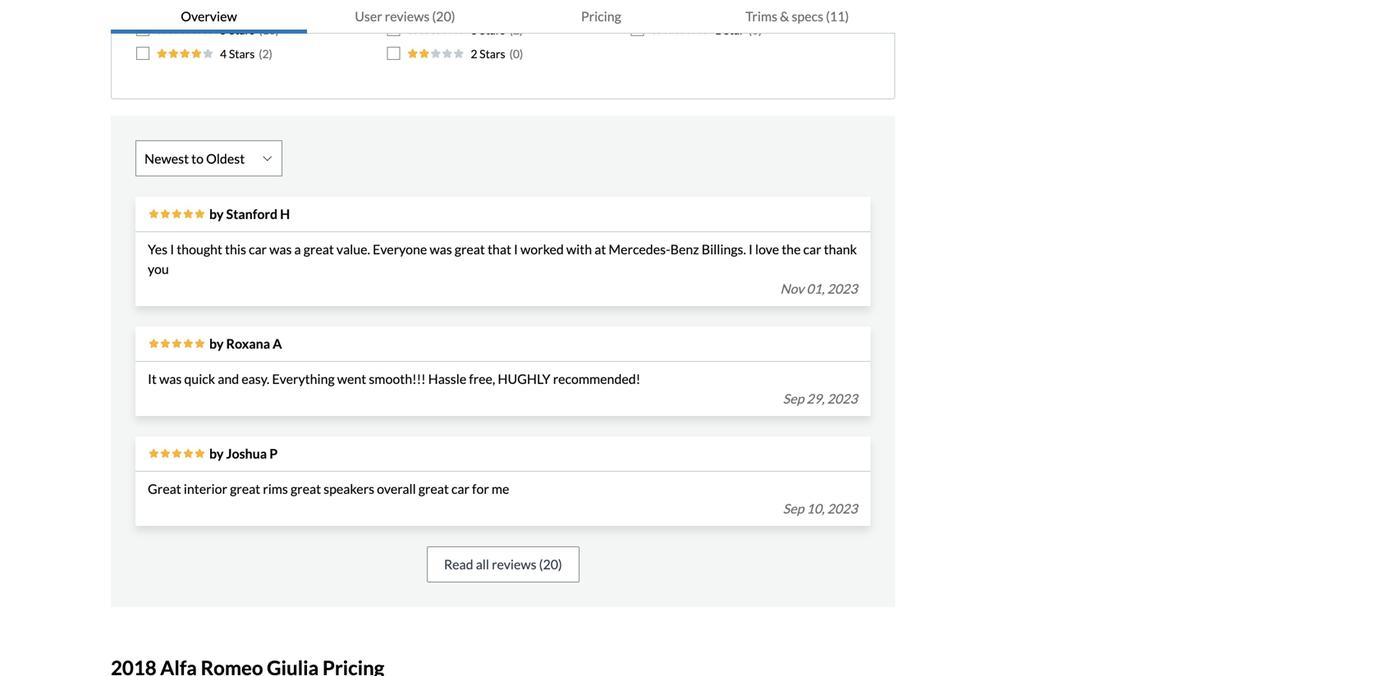 Task type: vqa. For each thing, say whether or not it's contained in the screenshot.


Task type: locate. For each thing, give the bounding box(es) containing it.
2 horizontal spatial i
[[749, 241, 753, 257]]

) right 5
[[276, 23, 279, 37]]

was
[[269, 241, 292, 257], [430, 241, 452, 257], [159, 371, 182, 387]]

i right that
[[514, 241, 518, 257]]

0
[[752, 23, 759, 37], [513, 47, 520, 61]]

0 vertical spatial 2023
[[827, 281, 858, 297]]

3 stars ( 2 )
[[471, 23, 523, 37]]

2 horizontal spatial was
[[430, 241, 452, 257]]

was inside it was quick and easy. everything went smooth!!! hassle free, hughly recommended! sep 29, 2023
[[159, 371, 182, 387]]

stars
[[229, 23, 255, 37], [480, 23, 505, 37], [229, 47, 255, 61], [480, 47, 505, 61]]

great
[[148, 481, 181, 497]]

)
[[276, 23, 279, 37], [520, 23, 523, 37], [759, 23, 762, 37], [269, 47, 272, 61], [520, 47, 523, 61]]

( up 4 stars ( 2 )
[[259, 23, 262, 37]]

sep inside great interior great rims great speakers overall great car for me sep 10, 2023
[[783, 501, 804, 517]]

0 for 2 stars ( 0 )
[[513, 47, 520, 61]]

2 vertical spatial 2023
[[827, 501, 858, 517]]

car right the
[[803, 241, 821, 257]]

2023 right 29,
[[827, 391, 858, 407]]

tab list
[[111, 0, 895, 34]]

thank
[[824, 241, 857, 257]]

( up 2 stars ( 0 )
[[510, 23, 513, 37]]

3
[[471, 23, 477, 37]]

0 horizontal spatial car
[[249, 241, 267, 257]]

1 vertical spatial 0
[[513, 47, 520, 61]]

2023 right the 10,
[[827, 501, 858, 517]]

2 up 2 stars ( 0 )
[[513, 23, 520, 37]]

(20) right all
[[539, 557, 562, 573]]

0 for 1 star ( 0 )
[[752, 23, 759, 37]]

1 sep from the top
[[783, 391, 804, 407]]

2 by from the top
[[209, 336, 224, 352]]

1 vertical spatial (20)
[[539, 557, 562, 573]]

2 sep from the top
[[783, 501, 804, 517]]

by left stanford
[[209, 206, 224, 222]]

0 down 3 stars ( 2 )
[[513, 47, 520, 61]]

car right this
[[249, 241, 267, 257]]

( for 3 stars
[[510, 23, 513, 37]]

0 vertical spatial (20)
[[432, 8, 455, 24]]

stars for 2 stars
[[480, 47, 505, 61]]

(20) inside tab
[[432, 8, 455, 24]]

0 vertical spatial by
[[209, 206, 224, 222]]

car inside great interior great rims great speakers overall great car for me sep 10, 2023
[[451, 481, 470, 497]]

great interior great rims great speakers overall great car for me sep 10, 2023
[[148, 481, 858, 517]]

i right yes
[[170, 241, 174, 257]]

hughly
[[498, 371, 551, 387]]

reviews inside button
[[492, 557, 537, 573]]

with
[[566, 241, 592, 257]]

reviews right all
[[492, 557, 537, 573]]

0 horizontal spatial 0
[[513, 47, 520, 61]]

( down 16 on the left of page
[[259, 47, 262, 61]]

by left roxana
[[209, 336, 224, 352]]

0 horizontal spatial (20)
[[432, 8, 455, 24]]

stars for 3 stars
[[480, 23, 505, 37]]

01,
[[807, 281, 825, 297]]

yes i thought this car was a great value.  everyone was great that i worked with at mercedes-benz billings. i love the car thank you nov 01, 2023
[[148, 241, 858, 297]]

2 down 3
[[471, 47, 477, 61]]

2
[[513, 23, 520, 37], [262, 47, 269, 61], [471, 47, 477, 61]]

0 horizontal spatial 2
[[262, 47, 269, 61]]

car left the for
[[451, 481, 470, 497]]

1 vertical spatial 2023
[[827, 391, 858, 407]]

0 vertical spatial reviews
[[385, 8, 430, 24]]

2 for 4 stars ( 2 )
[[262, 47, 269, 61]]

i left love
[[749, 241, 753, 257]]

(11)
[[826, 8, 849, 24]]

a
[[273, 336, 282, 352]]

user reviews (20)
[[355, 8, 455, 24]]

car
[[249, 241, 267, 257], [803, 241, 821, 257], [451, 481, 470, 497]]

stars for 5 stars
[[229, 23, 255, 37]]

user
[[355, 8, 382, 24]]

reviews right user
[[385, 8, 430, 24]]

stars right 5
[[229, 23, 255, 37]]

i
[[170, 241, 174, 257], [514, 241, 518, 257], [749, 241, 753, 257]]

was right it
[[159, 371, 182, 387]]

(
[[259, 23, 262, 37], [510, 23, 513, 37], [749, 23, 752, 37], [259, 47, 262, 61], [510, 47, 513, 61]]

0 horizontal spatial reviews
[[385, 8, 430, 24]]

stars down 3 stars ( 2 )
[[480, 47, 505, 61]]

stars right 4
[[229, 47, 255, 61]]

thought
[[177, 241, 222, 257]]

3 by from the top
[[209, 446, 224, 462]]

16
[[262, 23, 276, 37]]

2 horizontal spatial 2
[[513, 23, 520, 37]]

1 horizontal spatial i
[[514, 241, 518, 257]]

was right everyone
[[430, 241, 452, 257]]

) down 3 stars ( 2 )
[[520, 47, 523, 61]]

read all reviews (20)
[[444, 557, 562, 573]]

at
[[595, 241, 606, 257]]

(20) left 3
[[432, 8, 455, 24]]

nov
[[780, 281, 804, 297]]

0 horizontal spatial i
[[170, 241, 174, 257]]

easy.
[[242, 371, 269, 387]]

( down 3 stars ( 2 )
[[510, 47, 513, 61]]

) down 16 on the left of page
[[269, 47, 272, 61]]

sep left the 10,
[[783, 501, 804, 517]]

great
[[304, 241, 334, 257], [455, 241, 485, 257], [230, 481, 260, 497], [291, 481, 321, 497], [419, 481, 449, 497]]

read
[[444, 557, 473, 573]]

0 vertical spatial sep
[[783, 391, 804, 407]]

hassle
[[428, 371, 467, 387]]

( right star
[[749, 23, 752, 37]]

for
[[472, 481, 489, 497]]

sep
[[783, 391, 804, 407], [783, 501, 804, 517]]

1 horizontal spatial (20)
[[539, 557, 562, 573]]

0 vertical spatial 0
[[752, 23, 759, 37]]

2 2023 from the top
[[827, 391, 858, 407]]

by left joshua
[[209, 446, 224, 462]]

recommended!
[[553, 371, 641, 387]]

2 horizontal spatial car
[[803, 241, 821, 257]]

by for by roxana a
[[209, 336, 224, 352]]

yes
[[148, 241, 168, 257]]

was left a
[[269, 241, 292, 257]]

( for 1 star
[[749, 23, 752, 37]]

( for 4 stars
[[259, 47, 262, 61]]

joshua
[[226, 446, 267, 462]]

1 vertical spatial by
[[209, 336, 224, 352]]

great right overall
[[419, 481, 449, 497]]

1 2023 from the top
[[827, 281, 858, 297]]

2023 right 01,
[[827, 281, 858, 297]]

specs
[[792, 8, 823, 24]]

1 vertical spatial sep
[[783, 501, 804, 517]]

that
[[488, 241, 511, 257]]

trims & specs (11)
[[746, 8, 849, 24]]

reviews
[[385, 8, 430, 24], [492, 557, 537, 573]]

1 horizontal spatial reviews
[[492, 557, 537, 573]]

stars right 3
[[480, 23, 505, 37]]

) up 2 stars ( 0 )
[[520, 23, 523, 37]]

) right star
[[759, 23, 762, 37]]

5 stars ( 16 )
[[220, 23, 279, 37]]

pricing tab
[[503, 0, 699, 34]]

sep left 29,
[[783, 391, 804, 407]]

by
[[209, 206, 224, 222], [209, 336, 224, 352], [209, 446, 224, 462]]

1 horizontal spatial car
[[451, 481, 470, 497]]

the
[[782, 241, 801, 257]]

rims
[[263, 481, 288, 497]]

1 star ( 0 )
[[715, 23, 762, 37]]

0 right star
[[752, 23, 759, 37]]

(20)
[[432, 8, 455, 24], [539, 557, 562, 573]]

a
[[294, 241, 301, 257]]

(20) inside button
[[539, 557, 562, 573]]

1 i from the left
[[170, 241, 174, 257]]

overview tab
[[111, 0, 307, 34]]

1 vertical spatial reviews
[[492, 557, 537, 573]]

3 2023 from the top
[[827, 501, 858, 517]]

interior
[[184, 481, 227, 497]]

1 by from the top
[[209, 206, 224, 222]]

2 down 16 on the left of page
[[262, 47, 269, 61]]

great left the rims at the left bottom of page
[[230, 481, 260, 497]]

all
[[476, 557, 489, 573]]

0 horizontal spatial was
[[159, 371, 182, 387]]

3 i from the left
[[749, 241, 753, 257]]

29,
[[807, 391, 825, 407]]

1 horizontal spatial 0
[[752, 23, 759, 37]]

2 vertical spatial by
[[209, 446, 224, 462]]

2 i from the left
[[514, 241, 518, 257]]

p
[[269, 446, 278, 462]]

2023
[[827, 281, 858, 297], [827, 391, 858, 407], [827, 501, 858, 517]]



Task type: describe. For each thing, give the bounding box(es) containing it.
you
[[148, 261, 169, 277]]

everyone
[[373, 241, 427, 257]]

value.
[[336, 241, 370, 257]]

2023 inside it was quick and easy. everything went smooth!!! hassle free, hughly recommended! sep 29, 2023
[[827, 391, 858, 407]]

quick
[[184, 371, 215, 387]]

love
[[755, 241, 779, 257]]

user reviews (20) tab
[[307, 0, 503, 34]]

free,
[[469, 371, 495, 387]]

( for 2 stars
[[510, 47, 513, 61]]

by joshua p
[[209, 446, 278, 462]]

reviews inside tab
[[385, 8, 430, 24]]

) for 3 stars ( 2 )
[[520, 23, 523, 37]]

2 for 3 stars ( 2 )
[[513, 23, 520, 37]]

( for 5 stars
[[259, 23, 262, 37]]

h
[[280, 206, 290, 222]]

mercedes-
[[609, 241, 670, 257]]

star
[[724, 23, 744, 37]]

) for 1 star ( 0 )
[[759, 23, 762, 37]]

) for 2 stars ( 0 )
[[520, 47, 523, 61]]

by stanford h
[[209, 206, 290, 222]]

smooth!!!
[[369, 371, 426, 387]]

1 horizontal spatial 2
[[471, 47, 477, 61]]

stars for 4 stars
[[229, 47, 255, 61]]

read all reviews (20) button
[[427, 547, 579, 583]]

10,
[[807, 501, 825, 517]]

great right the rims at the left bottom of page
[[291, 481, 321, 497]]

1 horizontal spatial was
[[269, 241, 292, 257]]

tab list containing overview
[[111, 0, 895, 34]]

and
[[218, 371, 239, 387]]

) for 5 stars ( 16 )
[[276, 23, 279, 37]]

) for 4 stars ( 2 )
[[269, 47, 272, 61]]

1
[[715, 23, 721, 37]]

speakers
[[324, 481, 374, 497]]

worked
[[521, 241, 564, 257]]

by roxana a
[[209, 336, 282, 352]]

overall
[[377, 481, 416, 497]]

by for by joshua p
[[209, 446, 224, 462]]

went
[[337, 371, 366, 387]]

billings.
[[702, 241, 746, 257]]

4 stars ( 2 )
[[220, 47, 272, 61]]

benz
[[670, 241, 699, 257]]

this
[[225, 241, 246, 257]]

great right a
[[304, 241, 334, 257]]

sep inside it was quick and easy. everything went smooth!!! hassle free, hughly recommended! sep 29, 2023
[[783, 391, 804, 407]]

2 stars ( 0 )
[[471, 47, 523, 61]]

5
[[220, 23, 227, 37]]

4
[[220, 47, 227, 61]]

everything
[[272, 371, 335, 387]]

2023 inside yes i thought this car was a great value.  everyone was great that i worked with at mercedes-benz billings. i love the car thank you nov 01, 2023
[[827, 281, 858, 297]]

2023 inside great interior great rims great speakers overall great car for me sep 10, 2023
[[827, 501, 858, 517]]

&
[[780, 8, 789, 24]]

great left that
[[455, 241, 485, 257]]

trims & specs (11) tab
[[699, 0, 895, 34]]

it was quick and easy. everything went smooth!!! hassle free, hughly recommended! sep 29, 2023
[[148, 371, 858, 407]]

trims
[[746, 8, 777, 24]]

roxana
[[226, 336, 270, 352]]

me
[[492, 481, 509, 497]]

by for by stanford h
[[209, 206, 224, 222]]

it
[[148, 371, 157, 387]]

stanford
[[226, 206, 278, 222]]

overview
[[181, 8, 237, 24]]

pricing
[[581, 8, 621, 24]]



